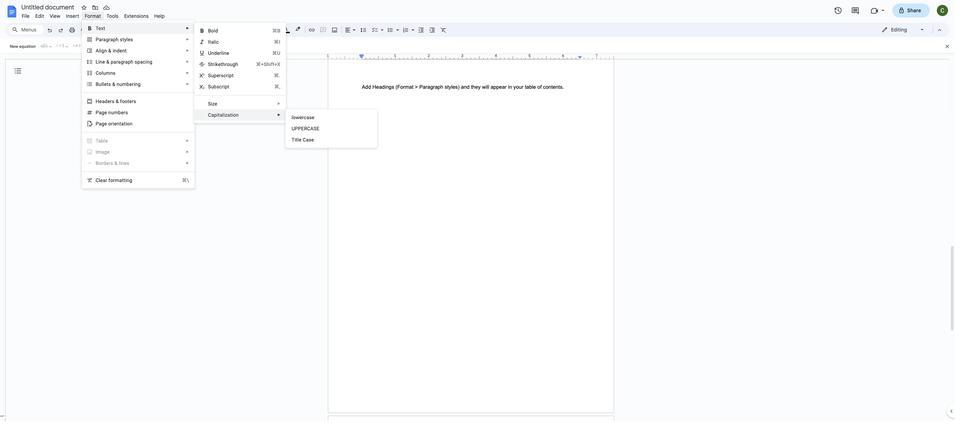 Task type: describe. For each thing, give the bounding box(es) containing it.
n for u
[[108, 110, 111, 116]]

share
[[907, 7, 921, 14]]

misc image
[[55, 42, 65, 49]]

⌘\
[[182, 178, 189, 183]]

talic
[[209, 39, 219, 45]]

page n u mbers
[[96, 110, 128, 116]]

► for borders & lines q element on the top left
[[186, 161, 189, 165]]

& for lign
[[108, 48, 111, 54]]

new equation
[[10, 44, 36, 49]]

u for nderline
[[208, 50, 211, 56]]

m
[[97, 149, 101, 155]]

► for paragraph styles p element in the top of the page
[[186, 37, 189, 41]]

l
[[292, 115, 293, 120]]

t itle case
[[292, 137, 314, 143]]

lowercase l element
[[292, 115, 317, 120]]

clear formatting c element
[[96, 178, 134, 183]]

h eaders & footers
[[96, 99, 136, 104]]

spacing
[[135, 59, 152, 65]]

age
[[101, 149, 110, 155]]

view
[[50, 13, 60, 19]]

u for ppercase
[[292, 126, 295, 132]]

headers & footers h element
[[96, 99, 138, 104]]

n for s
[[110, 70, 113, 76]]

styles
[[120, 37, 133, 42]]

page orientation
[[96, 121, 133, 127]]

relation image
[[71, 42, 81, 49]]

borders & lines
[[96, 161, 129, 166]]

stri
[[208, 62, 216, 67]]

editing button
[[877, 25, 930, 35]]

text color image
[[282, 25, 290, 33]]

help menu item
[[151, 12, 168, 20]]

lear
[[99, 178, 107, 183]]

equations toolbar
[[0, 40, 955, 54]]

r
[[222, 84, 223, 90]]

bulle
[[96, 82, 107, 87]]

menu bar inside menu bar banner
[[19, 9, 168, 21]]

numbering
[[117, 82, 141, 87]]

tools
[[107, 13, 119, 19]]

i talic
[[208, 39, 219, 45]]

ine
[[98, 59, 105, 65]]

subsc r ipt
[[208, 84, 229, 90]]

checklist menu image
[[379, 25, 384, 28]]

orientation
[[108, 121, 133, 127]]

s
[[208, 73, 211, 78]]

extensions menu item
[[121, 12, 151, 20]]

a
[[96, 48, 99, 54]]

greek letters image
[[39, 42, 49, 49]]

⌘u element
[[264, 50, 280, 57]]

⌘i element
[[266, 39, 280, 46]]

tools menu item
[[104, 12, 121, 20]]

main toolbar
[[43, 0, 449, 330]]

nderline
[[211, 50, 229, 56]]

insert image image
[[331, 25, 339, 35]]

uperscript
[[211, 73, 234, 78]]

table
[[96, 138, 108, 144]]

paragraph
[[111, 59, 133, 65]]

⌘backslash element
[[174, 177, 189, 184]]

lign
[[99, 48, 107, 54]]

capitalization
[[208, 112, 239, 118]]

application containing share
[[0, 0, 955, 422]]

text
[[96, 26, 105, 31]]

t
[[107, 82, 108, 87]]

old
[[211, 28, 218, 34]]

menu containing b
[[194, 23, 286, 123]]

format menu item
[[82, 12, 104, 20]]

highlight color image
[[294, 25, 302, 33]]

left margin image
[[328, 54, 364, 59]]

c lear formatting
[[96, 178, 132, 183]]

t
[[292, 137, 295, 143]]

► for the text s element
[[186, 26, 189, 30]]

new
[[10, 44, 18, 49]]

size
[[208, 101, 217, 107]]

owercase
[[293, 115, 314, 120]]

h
[[96, 99, 99, 104]]

i for m
[[96, 149, 97, 155]]

line & paragraph spacing image
[[359, 25, 367, 35]]

page for page n u mbers
[[96, 110, 107, 116]]

borders & lines menu item
[[82, 158, 194, 169]]

page numbers u element
[[96, 110, 130, 116]]

uppercase u element
[[292, 126, 322, 132]]

line & paragraph spacing l element
[[96, 59, 154, 65]]

ppercase
[[295, 126, 319, 132]]

s uperscript
[[208, 73, 234, 78]]

⌘.
[[274, 73, 280, 78]]

bulle t s & numbering
[[96, 82, 141, 87]]

table menu item
[[82, 135, 194, 147]]

⌘+shift+x
[[256, 62, 280, 67]]

strikethrough k element
[[208, 62, 240, 67]]

aragraph
[[99, 37, 119, 42]]

page orientation 3 element
[[96, 121, 135, 127]]

b old
[[208, 28, 218, 34]]

numbered list menu image
[[410, 25, 414, 28]]

l ine & paragraph spacing
[[96, 59, 152, 65]]

► for "image m" element
[[186, 150, 189, 154]]

subscript r element
[[208, 84, 231, 90]]

& inside menu item
[[114, 161, 118, 166]]

l owercase
[[292, 115, 314, 120]]

s for t
[[108, 82, 111, 87]]

view menu item
[[47, 12, 63, 20]]

► for columns n element
[[186, 71, 189, 75]]

footers
[[120, 99, 136, 104]]

mode and view toolbar
[[876, 23, 945, 37]]

⌘b
[[272, 28, 280, 34]]

► for line & paragraph spacing l element
[[186, 60, 189, 64]]

i m age
[[96, 149, 110, 155]]



Task type: locate. For each thing, give the bounding box(es) containing it.
bulleted list menu image
[[394, 25, 399, 28]]

borders
[[96, 161, 113, 166]]

underline u element
[[208, 50, 231, 56]]

equation
[[19, 44, 36, 49]]

u
[[208, 50, 211, 56], [292, 126, 295, 132]]

page for page orientation
[[96, 121, 107, 127]]

& right lign
[[108, 48, 111, 54]]

1 horizontal spatial s
[[113, 70, 116, 76]]

& right ine
[[106, 59, 109, 65]]

1 horizontal spatial u
[[292, 126, 295, 132]]

i left age
[[96, 149, 97, 155]]

i for talic
[[208, 39, 209, 45]]

colum
[[96, 70, 110, 76]]

0 vertical spatial n
[[110, 70, 113, 76]]

bold b element
[[208, 28, 220, 34]]

u nderline
[[208, 50, 229, 56]]

1 vertical spatial n
[[108, 110, 111, 116]]

image m element
[[96, 149, 112, 155]]

page down page n u mbers
[[96, 121, 107, 127]]

file
[[22, 13, 30, 19]]

u ppercase
[[292, 126, 319, 132]]

⌘u
[[272, 50, 280, 56]]

page left u
[[96, 110, 107, 116]]

title case t element
[[292, 137, 316, 143]]

text s element
[[96, 26, 107, 31]]

0 horizontal spatial s
[[108, 82, 111, 87]]

► for align & indent a 'element' in the top of the page
[[186, 49, 189, 53]]

p aragraph styles
[[96, 37, 133, 42]]

⌘+shift+x element
[[248, 61, 280, 68]]

& left lines
[[114, 161, 118, 166]]

format
[[85, 13, 101, 19]]

formatting
[[109, 178, 132, 183]]

u
[[111, 110, 114, 116]]

► for bullets & numbering t element
[[186, 82, 189, 86]]

new equation button
[[8, 41, 37, 52]]

subsc
[[208, 84, 222, 90]]

bullets & numbering t element
[[96, 82, 143, 87]]

c
[[96, 178, 99, 183]]

a lign & indent
[[96, 48, 127, 54]]

2 page from the top
[[96, 121, 107, 127]]

insert menu item
[[63, 12, 82, 20]]

1 horizontal spatial i
[[208, 39, 209, 45]]

1
[[327, 53, 329, 58]]

indent
[[113, 48, 127, 54]]

help
[[154, 13, 165, 19]]

lines
[[119, 161, 129, 166]]

share button
[[892, 4, 930, 18]]

menu item
[[82, 147, 194, 158]]

► inside borders & lines menu item
[[186, 161, 189, 165]]

edit menu item
[[32, 12, 47, 20]]

0 horizontal spatial i
[[96, 149, 97, 155]]

insert
[[66, 13, 79, 19]]

menu containing text
[[68, 0, 195, 279]]

s for n
[[113, 70, 116, 76]]

itle
[[295, 137, 301, 143]]

application
[[0, 0, 955, 422]]

s right bulle
[[108, 82, 111, 87]]

colum n s
[[96, 70, 116, 76]]

0 vertical spatial s
[[113, 70, 116, 76]]

s right colum
[[113, 70, 116, 76]]

& for eaders
[[116, 99, 119, 104]]

⌘comma element
[[266, 83, 280, 90]]

Rename text field
[[19, 3, 78, 11]]

columns n element
[[96, 70, 118, 76]]

i down b
[[208, 39, 209, 45]]

Menus field
[[9, 25, 44, 35]]

► for "table 2" 'element'
[[186, 139, 189, 143]]

extensions
[[124, 13, 149, 19]]

size o element
[[208, 101, 219, 107]]

0 vertical spatial u
[[208, 50, 211, 56]]

table 2 element
[[96, 138, 110, 144]]

u up stri at the left top of page
[[208, 50, 211, 56]]

⌘b element
[[264, 27, 280, 34]]

menu containing l
[[286, 110, 377, 148]]

right margin image
[[578, 54, 614, 59]]

n
[[110, 70, 113, 76], [108, 110, 111, 116]]

1 page from the top
[[96, 110, 107, 116]]

eaders
[[99, 99, 114, 104]]

i
[[208, 39, 209, 45], [96, 149, 97, 155]]

⌘period element
[[266, 72, 280, 79]]

& for ine
[[106, 59, 109, 65]]

⌘i
[[274, 39, 280, 45]]

ipt
[[223, 84, 229, 90]]

►
[[186, 26, 189, 30], [186, 37, 189, 41], [186, 49, 189, 53], [186, 60, 189, 64], [186, 71, 189, 75], [186, 82, 189, 86], [277, 102, 281, 106], [277, 113, 281, 117], [186, 139, 189, 143], [186, 150, 189, 154], [186, 161, 189, 165]]

paragraph styles p element
[[96, 37, 135, 42]]

menu bar
[[19, 9, 168, 21]]

► inside 'table' menu item
[[186, 139, 189, 143]]

0 vertical spatial i
[[208, 39, 209, 45]]

1 vertical spatial page
[[96, 121, 107, 127]]

superscript s element
[[208, 73, 236, 78]]

p
[[96, 37, 99, 42]]

s
[[113, 70, 116, 76], [108, 82, 111, 87]]

k
[[216, 62, 218, 67]]

menu bar banner
[[0, 0, 955, 422]]

&
[[108, 48, 111, 54], [106, 59, 109, 65], [112, 82, 115, 87], [116, 99, 119, 104], [114, 161, 118, 166]]

menu bar containing file
[[19, 9, 168, 21]]

case
[[303, 137, 314, 143]]

b
[[208, 28, 211, 34]]

1 vertical spatial i
[[96, 149, 97, 155]]

menu item containing i
[[82, 147, 194, 158]]

borders & lines q element
[[96, 161, 131, 166]]

page
[[96, 110, 107, 116], [96, 121, 107, 127]]

editing
[[891, 27, 907, 33]]

& right eaders
[[116, 99, 119, 104]]

stri k ethrough
[[208, 62, 238, 67]]

u up t
[[292, 126, 295, 132]]

⌘,
[[274, 84, 280, 90]]

edit
[[35, 13, 44, 19]]

1 vertical spatial s
[[108, 82, 111, 87]]

n up bulle t s & numbering
[[110, 70, 113, 76]]

capitalization 1 element
[[208, 112, 241, 118]]

italic i element
[[208, 39, 221, 45]]

mbers
[[114, 110, 128, 116]]

& right t
[[112, 82, 115, 87]]

top margin image
[[0, 417, 5, 422]]

Star checkbox
[[79, 3, 89, 13]]

0 horizontal spatial u
[[208, 50, 211, 56]]

file menu item
[[19, 12, 32, 20]]

ethrough
[[218, 62, 238, 67]]

l
[[96, 59, 98, 65]]

align & indent a element
[[96, 48, 129, 54]]

1 vertical spatial u
[[292, 126, 295, 132]]

menu
[[68, 0, 195, 279], [194, 23, 286, 123], [286, 110, 377, 148]]

n left mbers
[[108, 110, 111, 116]]

0 vertical spatial page
[[96, 110, 107, 116]]



Task type: vqa. For each thing, say whether or not it's contained in the screenshot.
►
yes



